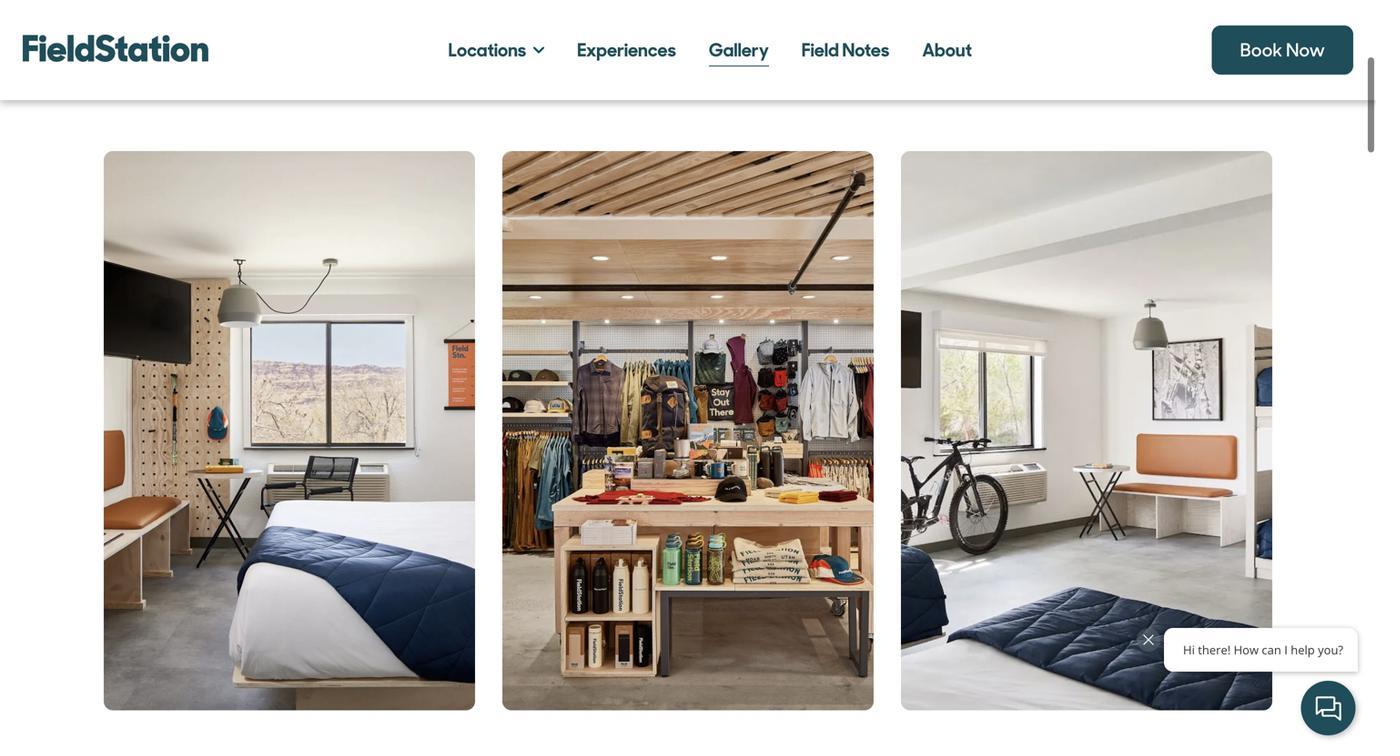 Task type: vqa. For each thing, say whether or not it's contained in the screenshot.
EXPERIENCES
yes



Task type: locate. For each thing, give the bounding box(es) containing it.
experiences
[[577, 38, 676, 62]]

about
[[922, 38, 972, 62]]

now
[[1286, 38, 1325, 62]]

locations link
[[432, 23, 561, 77]]

field notes
[[802, 38, 890, 62]]

experiences link
[[561, 23, 693, 77]]

about link
[[906, 23, 988, 77]]



Task type: describe. For each thing, give the bounding box(es) containing it.
field notes link
[[785, 23, 906, 77]]

book now link
[[1212, 25, 1353, 75]]

book
[[1240, 38, 1283, 62]]

field
[[802, 38, 839, 62]]

book now
[[1240, 38, 1325, 62]]

gallery link
[[693, 23, 785, 77]]

notes
[[842, 38, 890, 62]]

locations
[[448, 38, 526, 62]]

a large bedroom with two doubles and a bunk bed image
[[901, 151, 1272, 710]]

gallery
[[709, 38, 769, 62]]

field station logo image
[[23, 25, 208, 71]]



